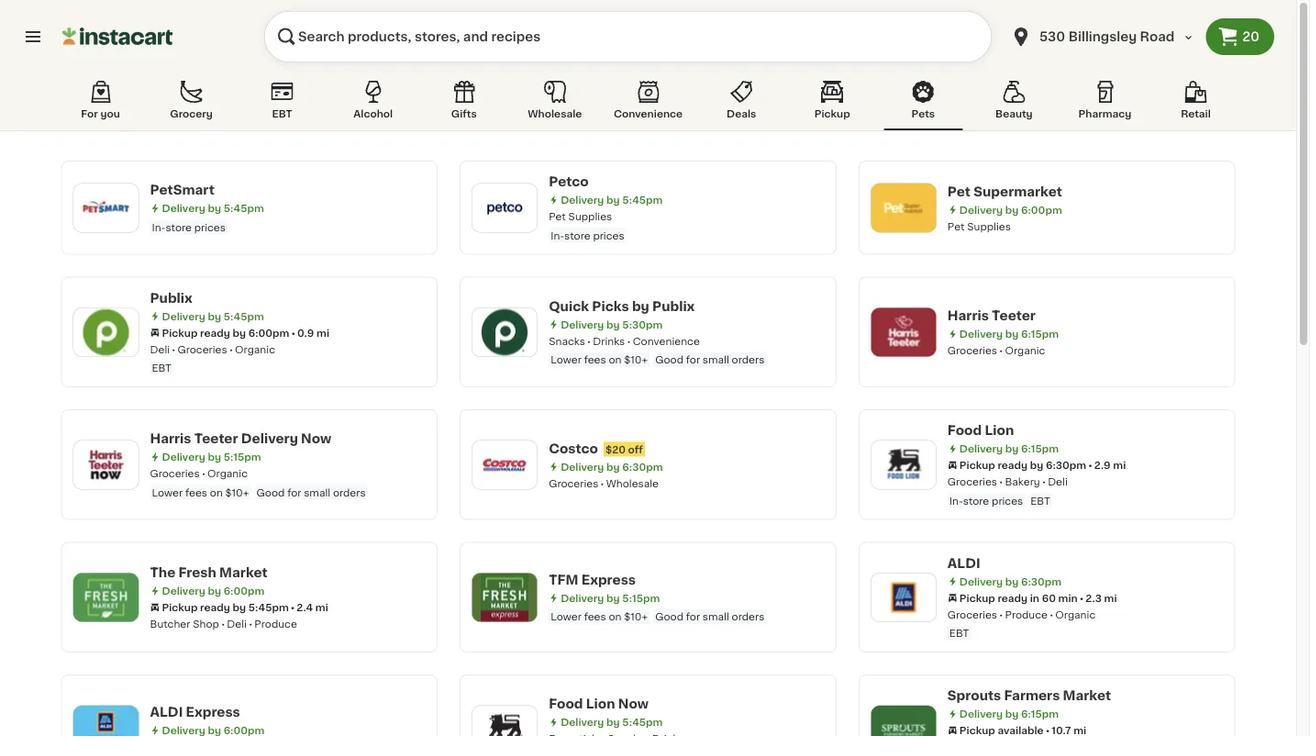 Task type: vqa. For each thing, say whether or not it's contained in the screenshot.
Lower
yes



Task type: describe. For each thing, give the bounding box(es) containing it.
deli for butcher shop deli produce
[[227, 619, 247, 629]]

2.4
[[297, 602, 313, 613]]

pharmacy button
[[1066, 77, 1145, 130]]

groceries for groceries wholesale
[[549, 478, 599, 488]]

0 vertical spatial now
[[301, 432, 332, 445]]

by for aldi
[[1006, 576, 1019, 587]]

0 horizontal spatial prices
[[194, 222, 226, 232]]

teeter for harris teeter
[[992, 309, 1036, 322]]

delivery by 6:30pm for 2.3 mi
[[960, 576, 1062, 587]]

aldi for aldi express
[[150, 706, 183, 719]]

organic down harris teeter
[[1006, 345, 1046, 355]]

5:30pm
[[623, 319, 663, 330]]

pet supermarket logo image
[[880, 184, 928, 232]]

delivery for aldi
[[960, 576, 1003, 587]]

pickup for food lion
[[960, 460, 996, 470]]

delivery up groceries organic lower fees on $10+ good for small orders
[[241, 432, 298, 445]]

pets
[[912, 109, 935, 119]]

in
[[1031, 593, 1040, 603]]

6:15pm for teeter
[[1022, 329, 1059, 339]]

groceries for groceries organic
[[948, 345, 998, 355]]

gifts
[[451, 109, 477, 119]]

delivery by 5:45pm for publix
[[162, 311, 264, 321]]

food lion now
[[549, 698, 649, 711]]

pickup available
[[960, 726, 1044, 736]]

delivery by 5:45pm for petsmart
[[162, 203, 264, 213]]

6:15pm for farmers
[[1022, 709, 1059, 719]]

alcohol
[[354, 109, 393, 119]]

express for tfm express
[[582, 573, 636, 586]]

ready for publix
[[200, 328, 230, 338]]

organic inside groceries organic lower fees on $10+ good for small orders
[[208, 469, 248, 479]]

mi for aldi
[[1105, 593, 1118, 603]]

by for quick picks by publix
[[607, 319, 620, 330]]

convenience button
[[607, 77, 690, 130]]

pharmacy
[[1079, 109, 1132, 119]]

instacart image
[[62, 26, 173, 48]]

delivery for petsmart
[[162, 203, 205, 213]]

convenience inside button
[[614, 109, 683, 119]]

by for petsmart
[[208, 203, 221, 213]]

pickup ready in 60 min
[[960, 593, 1078, 603]]

groceries for groceries bakery deli in-store prices ebt
[[948, 477, 998, 487]]

for you
[[81, 109, 120, 119]]

delivery for food lion now
[[561, 717, 604, 727]]

deli inside deli groceries organic ebt
[[150, 344, 170, 354]]

delivery for tfm express
[[561, 593, 604, 603]]

drinks
[[593, 336, 625, 346]]

ready for the fresh market
[[200, 602, 230, 613]]

aldi for aldi
[[948, 557, 981, 570]]

min
[[1059, 593, 1078, 603]]

pickup ready by 5:45pm
[[162, 602, 289, 613]]

fees inside groceries organic lower fees on $10+ good for small orders
[[185, 487, 207, 498]]

by up butcher shop deli produce
[[233, 602, 246, 613]]

petco
[[549, 175, 589, 188]]

groceries inside deli groceries organic ebt
[[178, 344, 227, 354]]

lower inside snacks drinks convenience lower fees on $10+ good for small orders
[[551, 355, 582, 365]]

orders inside snacks drinks convenience lower fees on $10+ good for small orders
[[732, 355, 765, 365]]

delivery by 6:00pm for supermarket
[[960, 204, 1063, 215]]

delivery for pet supermarket
[[960, 204, 1003, 215]]

small inside groceries organic lower fees on $10+ good for small orders
[[304, 487, 331, 498]]

shop
[[193, 619, 219, 629]]

by for food lion now
[[607, 717, 620, 727]]

ebt inside 'groceries produce organic ebt'
[[950, 628, 970, 638]]

food lion
[[948, 424, 1015, 437]]

groceries organic lower fees on $10+ good for small orders
[[150, 469, 366, 498]]

tfm express logo image
[[481, 574, 529, 621]]

delivery for harris teeter delivery now
[[162, 452, 205, 462]]

pet for pet supermarket
[[948, 185, 971, 198]]

mi for food lion
[[1114, 460, 1127, 470]]

snacks
[[549, 336, 586, 346]]

petsmart
[[150, 184, 215, 196]]

groceries produce organic ebt
[[948, 610, 1096, 638]]

10.7 mi
[[1052, 726, 1087, 736]]

supplies for pet supplies in-store prices
[[569, 212, 612, 222]]

ebt button
[[243, 77, 322, 130]]

lion for food lion
[[985, 424, 1015, 437]]

0 horizontal spatial publix
[[150, 291, 193, 304]]

5:45pm left 2.4
[[248, 602, 289, 613]]

costco logo image
[[481, 441, 529, 489]]

6:00pm left the 0.9
[[248, 328, 290, 338]]

delivery down costco
[[561, 462, 604, 472]]

gifts button
[[425, 77, 504, 130]]

delivery for publix
[[162, 311, 205, 321]]

2 vertical spatial good
[[656, 612, 684, 622]]

deals button
[[702, 77, 781, 130]]

orders inside groceries organic lower fees on $10+ good for small orders
[[333, 487, 366, 498]]

ebt inside groceries bakery deli in-store prices ebt
[[1031, 496, 1051, 506]]

pickup ready by 6:00pm
[[162, 328, 290, 338]]

1 horizontal spatial publix
[[653, 300, 695, 313]]

harris teeter delivery now logo image
[[82, 441, 130, 489]]

deli groceries organic ebt
[[150, 344, 275, 373]]

530 billingsley road
[[1040, 30, 1175, 43]]

5:45pm for publix
[[224, 311, 264, 321]]

delivery by 6:15pm for farmers
[[960, 709, 1059, 719]]

2 vertical spatial for
[[686, 612, 700, 622]]

1 vertical spatial now
[[619, 698, 649, 711]]

pickup inside pickup button
[[815, 109, 851, 119]]

by up 5:30pm
[[632, 300, 650, 313]]

delivery for the fresh market
[[162, 586, 205, 596]]

pets button
[[884, 77, 963, 130]]

convenience inside snacks drinks convenience lower fees on $10+ good for small orders
[[633, 336, 700, 346]]

delivery for sprouts farmers market
[[960, 709, 1003, 719]]

pickup for the fresh market
[[162, 602, 198, 613]]

snacks drinks convenience lower fees on $10+ good for small orders
[[549, 336, 765, 365]]

groceries wholesale
[[549, 478, 659, 488]]

530
[[1040, 30, 1066, 43]]

0 horizontal spatial in-
[[152, 222, 166, 232]]

food lion now logo image
[[481, 706, 529, 736]]

farmers
[[1005, 689, 1061, 702]]

10.7
[[1052, 726, 1072, 736]]

ebt inside deli groceries organic ebt
[[152, 363, 172, 373]]

pet supplies
[[948, 221, 1012, 231]]

the
[[150, 566, 176, 579]]

pickup for aldi
[[960, 593, 996, 603]]

by up deli groceries organic ebt
[[233, 328, 246, 338]]

20 button
[[1207, 18, 1275, 55]]

delivery by 5:30pm
[[561, 319, 663, 330]]

wholesale inside button
[[528, 109, 582, 119]]

bakery
[[1006, 477, 1041, 487]]

sprouts farmers market
[[948, 689, 1112, 702]]

supermarket
[[974, 185, 1063, 198]]

2 vertical spatial small
[[703, 612, 730, 622]]

organic inside deli groceries organic ebt
[[235, 344, 275, 354]]

0.9
[[297, 328, 314, 338]]

2 vertical spatial $10+
[[624, 612, 648, 622]]

by for petco
[[607, 195, 620, 205]]

deals
[[727, 109, 757, 119]]

off
[[628, 444, 643, 454]]

by for harris teeter
[[1006, 329, 1019, 339]]

2 vertical spatial on
[[609, 612, 622, 622]]

pet supermarket
[[948, 185, 1063, 198]]

food for food lion now
[[549, 698, 583, 711]]

alcohol button
[[334, 77, 413, 130]]

lion for food lion now
[[586, 698, 616, 711]]

harris teeter logo image
[[880, 308, 928, 356]]

aldi logo image
[[880, 574, 928, 621]]

store inside groceries bakery deli in-store prices ebt
[[964, 496, 990, 506]]

store inside pet supplies in-store prices
[[565, 230, 591, 241]]

groceries bakery deli in-store prices ebt
[[948, 477, 1068, 506]]

5:45pm for petsmart
[[224, 203, 264, 213]]

by for the fresh market
[[208, 586, 221, 596]]

by for pet supermarket
[[1006, 204, 1019, 215]]

quick picks by publix
[[549, 300, 695, 313]]

for
[[81, 109, 98, 119]]

quick picks by publix logo image
[[481, 308, 529, 356]]

by for harris teeter delivery now
[[208, 452, 221, 462]]

6:30pm for 2.3 mi
[[1022, 576, 1062, 587]]

delivery for quick picks by publix
[[561, 319, 604, 330]]

teeter for harris teeter delivery now
[[194, 432, 238, 445]]

delivery for harris teeter
[[960, 329, 1003, 339]]

$10+ inside groceries organic lower fees on $10+ good for small orders
[[225, 487, 249, 498]]

delivery by 5:15pm for express
[[561, 593, 660, 603]]

petco logo image
[[481, 184, 529, 232]]

2.3
[[1086, 593, 1102, 603]]

$10+ inside snacks drinks convenience lower fees on $10+ good for small orders
[[624, 355, 648, 365]]

good inside snacks drinks convenience lower fees on $10+ good for small orders
[[656, 355, 684, 365]]

for you button
[[61, 77, 140, 130]]

butcher shop deli produce
[[150, 619, 297, 629]]

harris teeter delivery now
[[150, 432, 332, 445]]

6:30pm for wholesale
[[623, 462, 663, 472]]

delivery by 6:15pm for lion
[[960, 444, 1059, 454]]

petsmart logo image
[[82, 184, 130, 232]]

fees inside snacks drinks convenience lower fees on $10+ good for small orders
[[584, 355, 606, 365]]

quick
[[549, 300, 589, 313]]

organic inside 'groceries produce organic ebt'
[[1056, 610, 1096, 620]]



Task type: locate. For each thing, give the bounding box(es) containing it.
0 horizontal spatial 5:15pm
[[224, 452, 261, 462]]

delivery down fresh
[[162, 586, 205, 596]]

0 horizontal spatial delivery by 6:30pm
[[561, 462, 663, 472]]

pickup down 'sprouts' at the right bottom
[[960, 726, 996, 736]]

harris
[[948, 309, 989, 322], [150, 432, 191, 445]]

pickup button
[[793, 77, 872, 130]]

billingsley
[[1069, 30, 1138, 43]]

delivery down aldi express
[[162, 726, 205, 736]]

pet inside pet supplies in-store prices
[[549, 212, 566, 222]]

1 vertical spatial delivery by 6:15pm
[[960, 444, 1059, 454]]

for inside groceries organic lower fees on $10+ good for small orders
[[287, 487, 301, 498]]

0 vertical spatial delivery by 6:15pm
[[960, 329, 1059, 339]]

0 horizontal spatial aldi
[[150, 706, 183, 719]]

1 delivery by 6:15pm from the top
[[960, 329, 1059, 339]]

store
[[166, 222, 192, 232], [565, 230, 591, 241], [964, 496, 990, 506]]

2 horizontal spatial prices
[[992, 496, 1024, 506]]

harris up groceries organic
[[948, 309, 989, 322]]

2 horizontal spatial in-
[[950, 496, 964, 506]]

express
[[582, 573, 636, 586], [186, 706, 240, 719]]

2.3 mi
[[1086, 593, 1118, 603]]

costco
[[549, 442, 599, 455]]

mi right 2.4
[[316, 602, 328, 613]]

mi right the 2.9
[[1114, 460, 1127, 470]]

5:45pm for petco
[[623, 195, 663, 205]]

1 horizontal spatial express
[[582, 573, 636, 586]]

0 horizontal spatial wholesale
[[528, 109, 582, 119]]

groceries for groceries organic lower fees on $10+ good for small orders
[[150, 469, 200, 479]]

prices down bakery
[[992, 496, 1024, 506]]

groceries for groceries produce organic ebt
[[948, 610, 998, 620]]

wholesale up petco
[[528, 109, 582, 119]]

groceries down harris teeter
[[948, 345, 998, 355]]

1 6:15pm from the top
[[1022, 329, 1059, 339]]

ready up deli groceries organic ebt
[[200, 328, 230, 338]]

2.9 mi
[[1095, 460, 1127, 470]]

$10+ down drinks
[[624, 355, 648, 365]]

pickup for publix
[[162, 328, 198, 338]]

delivery by 5:45pm up pickup ready by 6:00pm
[[162, 311, 264, 321]]

0 horizontal spatial now
[[301, 432, 332, 445]]

ready for food lion
[[998, 460, 1028, 470]]

5:45pm up pickup ready by 6:00pm
[[224, 311, 264, 321]]

delivery by 6:00pm down aldi express
[[162, 726, 265, 736]]

express down shop
[[186, 706, 240, 719]]

mi right 2.3
[[1105, 593, 1118, 603]]

produce down 2.4
[[255, 619, 297, 629]]

beauty button
[[975, 77, 1054, 130]]

delivery by 6:00pm for fresh
[[162, 586, 265, 596]]

in- down petco
[[551, 230, 565, 241]]

2 vertical spatial 6:15pm
[[1022, 709, 1059, 719]]

0 vertical spatial deli
[[150, 344, 170, 354]]

6:30pm
[[1046, 460, 1087, 470], [623, 462, 663, 472], [1022, 576, 1062, 587]]

grocery button
[[152, 77, 231, 130]]

lower right harris teeter delivery now logo
[[152, 487, 183, 498]]

530 billingsley road button
[[1011, 11, 1195, 62]]

wholesale
[[528, 109, 582, 119], [607, 478, 659, 488]]

2 6:15pm from the top
[[1022, 444, 1059, 454]]

organic down min on the right bottom
[[1056, 610, 1096, 620]]

6:15pm up pickup ready by 6:30pm
[[1022, 444, 1059, 454]]

0 vertical spatial good
[[656, 355, 684, 365]]

by for publix
[[208, 311, 221, 321]]

supplies inside pet supplies in-store prices
[[569, 212, 612, 222]]

0 horizontal spatial lion
[[586, 698, 616, 711]]

2 vertical spatial delivery by 6:00pm
[[162, 726, 265, 736]]

pet right pet supermarket logo
[[948, 221, 965, 231]]

1 horizontal spatial 5:15pm
[[623, 593, 660, 603]]

food right food lion now logo
[[549, 698, 583, 711]]

0 vertical spatial for
[[686, 355, 700, 365]]

publix
[[150, 291, 193, 304], [653, 300, 695, 313]]

ebt
[[272, 109, 293, 119], [152, 363, 172, 373], [1031, 496, 1051, 506], [950, 628, 970, 638]]

0 vertical spatial teeter
[[992, 309, 1036, 322]]

food lion logo image
[[880, 441, 928, 489]]

produce
[[1006, 610, 1048, 620], [255, 619, 297, 629]]

1 vertical spatial deli
[[1048, 477, 1068, 487]]

for inside snacks drinks convenience lower fees on $10+ good for small orders
[[686, 355, 700, 365]]

by for tfm express
[[607, 593, 620, 603]]

by up pickup ready in 60 min
[[1006, 576, 1019, 587]]

delivery down food lion now
[[561, 717, 604, 727]]

good inside groceries organic lower fees on $10+ good for small orders
[[257, 487, 285, 498]]

on down harris teeter delivery now
[[210, 487, 223, 498]]

1 horizontal spatial aldi
[[948, 557, 981, 570]]

prices inside pet supplies in-store prices
[[593, 230, 625, 241]]

harris teeter
[[948, 309, 1036, 322]]

delivery by 5:15pm for teeter
[[162, 452, 261, 462]]

beauty
[[996, 109, 1033, 119]]

0 horizontal spatial store
[[166, 222, 192, 232]]

delivery down food lion
[[960, 444, 1003, 454]]

delivery by 5:45pm
[[561, 195, 663, 205], [162, 203, 264, 213], [162, 311, 264, 321], [561, 717, 663, 727]]

by up drinks
[[607, 319, 620, 330]]

1 vertical spatial food
[[549, 698, 583, 711]]

by for food lion
[[1006, 444, 1019, 454]]

butcher
[[150, 619, 190, 629]]

0 vertical spatial on
[[609, 355, 622, 365]]

ebt down bakery
[[1031, 496, 1051, 506]]

for
[[686, 355, 700, 365], [287, 487, 301, 498], [686, 612, 700, 622]]

2 horizontal spatial deli
[[1048, 477, 1068, 487]]

$10+ down tfm express
[[624, 612, 648, 622]]

1 horizontal spatial lion
[[985, 424, 1015, 437]]

on down tfm express
[[609, 612, 622, 622]]

delivery for food lion
[[960, 444, 1003, 454]]

None search field
[[264, 11, 992, 62]]

express for aldi express
[[186, 706, 240, 719]]

produce down pickup ready in 60 min
[[1006, 610, 1048, 620]]

6:15pm
[[1022, 329, 1059, 339], [1022, 444, 1059, 454], [1022, 709, 1059, 719]]

small
[[703, 355, 730, 365], [304, 487, 331, 498], [703, 612, 730, 622]]

road
[[1141, 30, 1175, 43]]

groceries left bakery
[[948, 477, 998, 487]]

by up in-store prices
[[208, 203, 221, 213]]

1 horizontal spatial teeter
[[992, 309, 1036, 322]]

pickup up butcher
[[162, 602, 198, 613]]

deli
[[150, 344, 170, 354], [1048, 477, 1068, 487], [227, 619, 247, 629]]

1 horizontal spatial produce
[[1006, 610, 1048, 620]]

delivery by 6:15pm
[[960, 329, 1059, 339], [960, 444, 1059, 454], [960, 709, 1059, 719]]

groceries down pickup ready in 60 min
[[948, 610, 998, 620]]

1 vertical spatial $10+
[[225, 487, 249, 498]]

teeter up groceries organic lower fees on $10+ good for small orders
[[194, 432, 238, 445]]

5:45pm up in-store prices
[[224, 203, 264, 213]]

1 vertical spatial 5:15pm
[[623, 593, 660, 603]]

delivery by 5:15pm down tfm express
[[561, 593, 660, 603]]

market
[[220, 566, 268, 579], [1064, 689, 1112, 702]]

0 horizontal spatial express
[[186, 706, 240, 719]]

6:00pm for aldi express
[[224, 726, 265, 736]]

5:45pm for food lion now
[[623, 717, 663, 727]]

in- inside groceries bakery deli in-store prices ebt
[[950, 496, 964, 506]]

0 vertical spatial delivery by 6:30pm
[[561, 462, 663, 472]]

5:15pm for teeter
[[224, 452, 261, 462]]

prices inside groceries bakery deli in-store prices ebt
[[992, 496, 1024, 506]]

delivery by 5:15pm down harris teeter delivery now
[[162, 452, 261, 462]]

grocery
[[170, 109, 213, 119]]

lower down the snacks
[[551, 355, 582, 365]]

6:00pm down supermarket
[[1022, 204, 1063, 215]]

aldi express
[[150, 706, 240, 719]]

now down lower fees on $10+ good for small orders
[[619, 698, 649, 711]]

pickup ready by 6:30pm
[[960, 460, 1087, 470]]

1 horizontal spatial in-
[[551, 230, 565, 241]]

delivery for aldi express
[[162, 726, 205, 736]]

tfm
[[549, 573, 579, 586]]

by down harris teeter delivery now
[[208, 452, 221, 462]]

market up 10.7 mi
[[1064, 689, 1112, 702]]

delivery by 6:00pm for express
[[162, 726, 265, 736]]

6:15pm for lion
[[1022, 444, 1059, 454]]

by up pet supplies in-store prices
[[607, 195, 620, 205]]

picks
[[592, 300, 629, 313]]

0 vertical spatial wholesale
[[528, 109, 582, 119]]

ebt down pickup ready by 6:00pm
[[152, 363, 172, 373]]

6:00pm down aldi express
[[224, 726, 265, 736]]

by up pickup ready by 6:00pm
[[208, 311, 221, 321]]

groceries inside 'groceries produce organic ebt'
[[948, 610, 998, 620]]

0 vertical spatial harris
[[948, 309, 989, 322]]

1 horizontal spatial supplies
[[968, 221, 1012, 231]]

6:30pm down off
[[623, 462, 663, 472]]

2 horizontal spatial store
[[964, 496, 990, 506]]

now up groceries organic lower fees on $10+ good for small orders
[[301, 432, 332, 445]]

delivery by 6:00pm
[[960, 204, 1063, 215], [162, 586, 265, 596], [162, 726, 265, 736]]

60
[[1043, 593, 1057, 603]]

1 horizontal spatial food
[[948, 424, 982, 437]]

1 vertical spatial lion
[[586, 698, 616, 711]]

food for food lion
[[948, 424, 982, 437]]

organic
[[235, 344, 275, 354], [1006, 345, 1046, 355], [208, 469, 248, 479], [1056, 610, 1096, 620]]

mi for publix
[[317, 328, 330, 338]]

1 vertical spatial express
[[186, 706, 240, 719]]

the fresh market logo image
[[82, 574, 130, 621]]

in- down food lion
[[950, 496, 964, 506]]

1 vertical spatial orders
[[333, 487, 366, 498]]

lower down "tfm"
[[551, 612, 582, 622]]

pet up 'pet supplies'
[[948, 185, 971, 198]]

produce inside 'groceries produce organic ebt'
[[1006, 610, 1048, 620]]

0 horizontal spatial market
[[220, 566, 268, 579]]

1 vertical spatial fees
[[185, 487, 207, 498]]

1 horizontal spatial delivery by 5:15pm
[[561, 593, 660, 603]]

0 vertical spatial delivery by 5:15pm
[[162, 452, 261, 462]]

by
[[607, 195, 620, 205], [208, 203, 221, 213], [1006, 204, 1019, 215], [632, 300, 650, 313], [208, 311, 221, 321], [607, 319, 620, 330], [233, 328, 246, 338], [1006, 329, 1019, 339], [1006, 444, 1019, 454], [208, 452, 221, 462], [1031, 460, 1044, 470], [607, 462, 620, 472], [1006, 576, 1019, 587], [208, 586, 221, 596], [607, 593, 620, 603], [233, 602, 246, 613], [1006, 709, 1019, 719], [607, 717, 620, 727], [208, 726, 221, 736]]

0 vertical spatial $10+
[[624, 355, 648, 365]]

1 horizontal spatial prices
[[593, 230, 625, 241]]

groceries right harris teeter delivery now logo
[[150, 469, 200, 479]]

2 vertical spatial fees
[[584, 612, 606, 622]]

lower inside groceries organic lower fees on $10+ good for small orders
[[152, 487, 183, 498]]

5:15pm for express
[[623, 593, 660, 603]]

by down tfm express
[[607, 593, 620, 603]]

2.9
[[1095, 460, 1111, 470]]

1 vertical spatial teeter
[[194, 432, 238, 445]]

lower fees on $10+ good for small orders
[[551, 612, 765, 622]]

deli inside groceries bakery deli in-store prices ebt
[[1048, 477, 1068, 487]]

by up bakery
[[1031, 460, 1044, 470]]

aldi express logo image
[[82, 706, 130, 736]]

delivery by 5:45pm for food lion now
[[561, 717, 663, 727]]

pickup up 'groceries produce organic ebt'
[[960, 593, 996, 603]]

1 vertical spatial harris
[[150, 432, 191, 445]]

delivery down petsmart
[[162, 203, 205, 213]]

6:00pm
[[1022, 204, 1063, 215], [248, 328, 290, 338], [224, 586, 265, 596], [224, 726, 265, 736]]

costco $20 off
[[549, 442, 643, 455]]

by down $20
[[607, 462, 620, 472]]

2 delivery by 6:15pm from the top
[[960, 444, 1059, 454]]

2 vertical spatial orders
[[732, 612, 765, 622]]

by down food lion now
[[607, 717, 620, 727]]

groceries organic
[[948, 345, 1046, 355]]

delivery by 6:30pm
[[561, 462, 663, 472], [960, 576, 1062, 587]]

2 vertical spatial lower
[[551, 612, 582, 622]]

groceries inside groceries organic lower fees on $10+ good for small orders
[[150, 469, 200, 479]]

6:00pm for pet supermarket
[[1022, 204, 1063, 215]]

deli for groceries bakery deli in-store prices ebt
[[1048, 477, 1068, 487]]

1 vertical spatial delivery by 5:15pm
[[561, 593, 660, 603]]

1 vertical spatial lower
[[152, 487, 183, 498]]

1 vertical spatial convenience
[[633, 336, 700, 346]]

1 vertical spatial delivery by 6:30pm
[[960, 576, 1062, 587]]

groceries down pickup ready by 6:00pm
[[178, 344, 227, 354]]

0 vertical spatial market
[[220, 566, 268, 579]]

fees down tfm express
[[584, 612, 606, 622]]

pickup left pets
[[815, 109, 851, 119]]

1 horizontal spatial wholesale
[[607, 478, 659, 488]]

deli right the publix logo
[[150, 344, 170, 354]]

0 vertical spatial 5:15pm
[[224, 452, 261, 462]]

6:15pm down farmers
[[1022, 709, 1059, 719]]

1 vertical spatial delivery by 6:00pm
[[162, 586, 265, 596]]

the fresh market
[[150, 566, 268, 579]]

market for the fresh market
[[220, 566, 268, 579]]

on inside snacks drinks convenience lower fees on $10+ good for small orders
[[609, 355, 622, 365]]

0 horizontal spatial food
[[549, 698, 583, 711]]

0 vertical spatial food
[[948, 424, 982, 437]]

1 vertical spatial 6:15pm
[[1022, 444, 1059, 454]]

1 horizontal spatial now
[[619, 698, 649, 711]]

delivery by 6:30pm down $20
[[561, 462, 663, 472]]

you
[[100, 109, 120, 119]]

0 horizontal spatial produce
[[255, 619, 297, 629]]

3 6:15pm from the top
[[1022, 709, 1059, 719]]

supplies for pet supplies
[[968, 221, 1012, 231]]

by down supermarket
[[1006, 204, 1019, 215]]

0 horizontal spatial delivery by 5:15pm
[[162, 452, 261, 462]]

in- down petsmart
[[152, 222, 166, 232]]

6:00pm for the fresh market
[[224, 586, 265, 596]]

pet
[[948, 185, 971, 198], [549, 212, 566, 222], [948, 221, 965, 231]]

2 vertical spatial delivery by 6:15pm
[[960, 709, 1059, 719]]

0 vertical spatial convenience
[[614, 109, 683, 119]]

1 horizontal spatial market
[[1064, 689, 1112, 702]]

delivery by 5:45pm for petco
[[561, 195, 663, 205]]

pickup
[[815, 109, 851, 119], [162, 328, 198, 338], [960, 460, 996, 470], [960, 593, 996, 603], [162, 602, 198, 613], [960, 726, 996, 736]]

retail button
[[1157, 77, 1236, 130]]

small inside snacks drinks convenience lower fees on $10+ good for small orders
[[703, 355, 730, 365]]

supplies
[[569, 212, 612, 222], [968, 221, 1012, 231]]

530 billingsley road button
[[1000, 11, 1207, 62]]

1 horizontal spatial harris
[[948, 309, 989, 322]]

1 vertical spatial on
[[210, 487, 223, 498]]

1 vertical spatial market
[[1064, 689, 1112, 702]]

0 horizontal spatial supplies
[[569, 212, 612, 222]]

mi
[[317, 328, 330, 338], [1114, 460, 1127, 470], [1105, 593, 1118, 603], [316, 602, 328, 613], [1074, 726, 1087, 736]]

delivery up pickup ready in 60 min
[[960, 576, 1003, 587]]

prices
[[194, 222, 226, 232], [593, 230, 625, 241], [992, 496, 1024, 506]]

1 vertical spatial good
[[257, 487, 285, 498]]

1 vertical spatial small
[[304, 487, 331, 498]]

delivery by 5:45pm down food lion now
[[561, 717, 663, 727]]

available
[[998, 726, 1044, 736]]

delivery up 'pet supplies'
[[960, 204, 1003, 215]]

0 horizontal spatial deli
[[150, 344, 170, 354]]

delivery
[[561, 195, 604, 205], [162, 203, 205, 213], [960, 204, 1003, 215], [162, 311, 205, 321], [561, 319, 604, 330], [960, 329, 1003, 339], [241, 432, 298, 445], [960, 444, 1003, 454], [162, 452, 205, 462], [561, 462, 604, 472], [960, 576, 1003, 587], [162, 586, 205, 596], [561, 593, 604, 603], [960, 709, 1003, 719], [561, 717, 604, 727], [162, 726, 205, 736]]

good
[[656, 355, 684, 365], [257, 487, 285, 498], [656, 612, 684, 622]]

5:15pm up lower fees on $10+ good for small orders
[[623, 593, 660, 603]]

0 vertical spatial delivery by 6:00pm
[[960, 204, 1063, 215]]

fresh
[[179, 566, 217, 579]]

6:15pm up groceries organic
[[1022, 329, 1059, 339]]

1 vertical spatial aldi
[[150, 706, 183, 719]]

pickup for sprouts farmers market
[[960, 726, 996, 736]]

in-
[[152, 222, 166, 232], [551, 230, 565, 241], [950, 496, 964, 506]]

ebt left alcohol
[[272, 109, 293, 119]]

convenience
[[614, 109, 683, 119], [633, 336, 700, 346]]

retail
[[1182, 109, 1212, 119]]

0 vertical spatial express
[[582, 573, 636, 586]]

mi for the fresh market
[[316, 602, 328, 613]]

mi for sprouts farmers market
[[1074, 726, 1087, 736]]

delivery by 6:00pm down pet supermarket at the top right of the page
[[960, 204, 1063, 215]]

in- inside pet supplies in-store prices
[[551, 230, 565, 241]]

by up available
[[1006, 709, 1019, 719]]

2 vertical spatial deli
[[227, 619, 247, 629]]

food up pickup ready by 6:30pm
[[948, 424, 982, 437]]

wholesale button
[[516, 77, 595, 130]]

delivery by 5:45pm up in-store prices
[[162, 203, 264, 213]]

food
[[948, 424, 982, 437], [549, 698, 583, 711]]

harris for harris teeter
[[948, 309, 989, 322]]

sprouts farmers market logo image
[[880, 706, 928, 736]]

0 horizontal spatial harris
[[150, 432, 191, 445]]

delivery by 6:15pm for teeter
[[960, 329, 1059, 339]]

1 vertical spatial for
[[287, 487, 301, 498]]

1 vertical spatial wholesale
[[607, 478, 659, 488]]

by up pickup ready by 6:30pm
[[1006, 444, 1019, 454]]

delivery by 6:30pm for wholesale
[[561, 462, 663, 472]]

groceries inside groceries bakery deli in-store prices ebt
[[948, 477, 998, 487]]

store down pickup ready by 6:30pm
[[964, 496, 990, 506]]

sprouts
[[948, 689, 1002, 702]]

shop categories tab list
[[61, 77, 1236, 130]]

$20
[[606, 444, 626, 454]]

3 delivery by 6:15pm from the top
[[960, 709, 1059, 719]]

in-store prices
[[152, 222, 226, 232]]

express right "tfm"
[[582, 573, 636, 586]]

delivery for petco
[[561, 195, 604, 205]]

ready up bakery
[[998, 460, 1028, 470]]

0 vertical spatial small
[[703, 355, 730, 365]]

0 vertical spatial fees
[[584, 355, 606, 365]]

5:15pm
[[224, 452, 261, 462], [623, 593, 660, 603]]

ready for aldi
[[998, 593, 1028, 603]]

teeter
[[992, 309, 1036, 322], [194, 432, 238, 445]]

tfm express
[[549, 573, 636, 586]]

by for aldi express
[[208, 726, 221, 736]]

5:45pm down food lion now
[[623, 717, 663, 727]]

convenience down 5:30pm
[[633, 336, 700, 346]]

0 vertical spatial lion
[[985, 424, 1015, 437]]

groceries
[[178, 344, 227, 354], [948, 345, 998, 355], [150, 469, 200, 479], [948, 477, 998, 487], [549, 478, 599, 488], [948, 610, 998, 620]]

market up pickup ready by 5:45pm
[[220, 566, 268, 579]]

on inside groceries organic lower fees on $10+ good for small orders
[[210, 487, 223, 498]]

by down the fresh market
[[208, 586, 221, 596]]

0 vertical spatial 6:15pm
[[1022, 329, 1059, 339]]

0 vertical spatial aldi
[[948, 557, 981, 570]]

5:45pm up pet supplies in-store prices
[[623, 195, 663, 205]]

0 horizontal spatial teeter
[[194, 432, 238, 445]]

0 vertical spatial orders
[[732, 355, 765, 365]]

supplies down pet supermarket at the top right of the page
[[968, 221, 1012, 231]]

delivery up pickup ready by 6:00pm
[[162, 311, 205, 321]]

ebt up 'sprouts' at the right bottom
[[950, 628, 970, 638]]

2.4 mi
[[297, 602, 328, 613]]

0 vertical spatial lower
[[551, 355, 582, 365]]

6:30pm left the 2.9
[[1046, 460, 1087, 470]]

$10+
[[624, 355, 648, 365], [225, 487, 249, 498], [624, 612, 648, 622]]

market for sprouts farmers market
[[1064, 689, 1112, 702]]

by for sprouts farmers market
[[1006, 709, 1019, 719]]

prices up picks
[[593, 230, 625, 241]]

delivery by 5:45pm up pet supplies in-store prices
[[561, 195, 663, 205]]

pet supplies in-store prices
[[549, 212, 625, 241]]

pet for pet supplies in-store prices
[[549, 212, 566, 222]]

harris for harris teeter delivery now
[[150, 432, 191, 445]]

0.9 mi
[[297, 328, 330, 338]]

aldi up pickup ready in 60 min
[[948, 557, 981, 570]]

pet for pet supplies
[[948, 221, 965, 231]]

20
[[1243, 30, 1260, 43]]

Search field
[[264, 11, 992, 62]]

ebt inside button
[[272, 109, 293, 119]]

delivery by 6:15pm up groceries organic
[[960, 329, 1059, 339]]

delivery down 'sprouts' at the right bottom
[[960, 709, 1003, 719]]

1 horizontal spatial store
[[565, 230, 591, 241]]

publix logo image
[[82, 308, 130, 356]]



